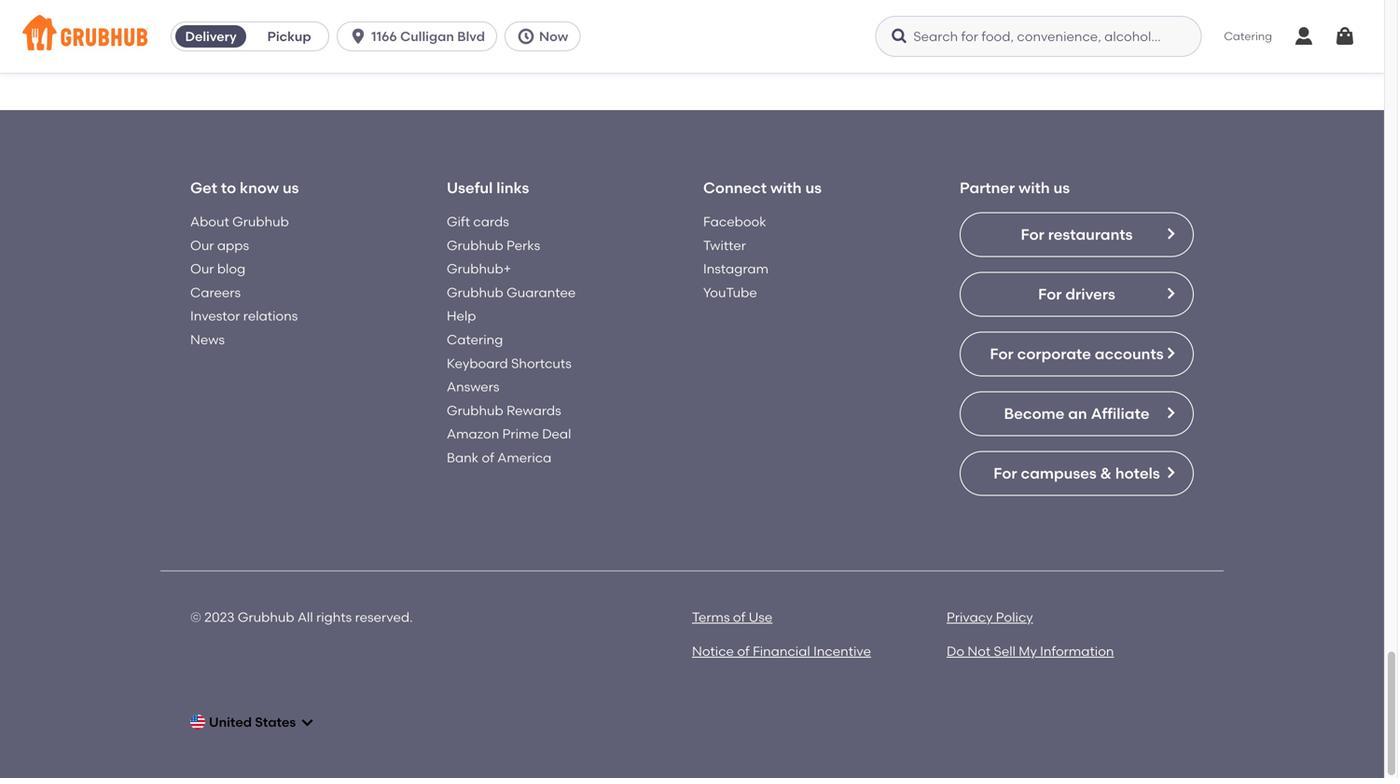Task type: vqa. For each thing, say whether or not it's contained in the screenshot.
the online.
no



Task type: locate. For each thing, give the bounding box(es) containing it.
2 horizontal spatial us
[[1054, 179, 1070, 197]]

2 our from the top
[[190, 261, 214, 277]]

0 horizontal spatial us
[[283, 179, 299, 197]]

delivery
[[185, 28, 237, 44]]

help
[[447, 308, 476, 324]]

right image inside become an affiliate link
[[1163, 405, 1178, 420]]

terms
[[692, 609, 730, 625]]

3 right image from the top
[[1163, 405, 1178, 420]]

right image right hotels
[[1163, 465, 1178, 480]]

get started
[[307, 1, 387, 19]]

careers link
[[190, 284, 241, 300]]

us for partner with us
[[1054, 179, 1070, 197]]

facebook link
[[703, 214, 767, 229]]

for for for campuses & hotels
[[994, 464, 1018, 482]]

of right notice
[[737, 643, 750, 659]]

right image inside 'for campuses & hotels' link
[[1163, 465, 1178, 480]]

2 with from the left
[[1019, 179, 1050, 197]]

right image right affiliate at right
[[1163, 405, 1178, 420]]

1 horizontal spatial catering
[[1224, 29, 1273, 43]]

notice
[[692, 643, 734, 659]]

right image
[[1163, 226, 1178, 241], [1163, 346, 1178, 361], [1163, 405, 1178, 420], [1163, 465, 1178, 480]]

us
[[283, 179, 299, 197], [806, 179, 822, 197], [1054, 179, 1070, 197]]

answers link
[[447, 379, 500, 395]]

grubhub down know
[[232, 214, 289, 229]]

1 vertical spatial of
[[733, 609, 746, 625]]

for campuses & hotels
[[994, 464, 1160, 482]]

twitter
[[703, 237, 746, 253]]

right image
[[1163, 286, 1178, 301]]

use
[[749, 609, 773, 625]]

svg image inside united states button
[[300, 715, 315, 730]]

united states
[[209, 714, 296, 730]]

catering inside button
[[1224, 29, 1273, 43]]

for
[[1021, 225, 1045, 243], [1039, 285, 1062, 303], [990, 345, 1014, 363], [994, 464, 1018, 482]]

1 horizontal spatial get
[[307, 1, 333, 19]]

1 our from the top
[[190, 237, 214, 253]]

0 vertical spatial catering
[[1224, 29, 1273, 43]]

0 vertical spatial of
[[482, 450, 494, 465]]

right image inside for corporate accounts link
[[1163, 346, 1178, 361]]

us right know
[[283, 179, 299, 197]]

keyboard shortcuts link
[[447, 355, 572, 371]]

policy
[[996, 609, 1033, 625]]

1 us from the left
[[283, 179, 299, 197]]

about
[[190, 214, 229, 229]]

for left corporate
[[990, 345, 1014, 363]]

grubhub+ link
[[447, 261, 511, 277]]

1 vertical spatial our
[[190, 261, 214, 277]]

right image up right image
[[1163, 226, 1178, 241]]

1 vertical spatial svg image
[[300, 715, 315, 730]]

get up pickup
[[307, 1, 333, 19]]

privacy
[[947, 609, 993, 625]]

svg image right states
[[300, 715, 315, 730]]

main navigation navigation
[[0, 0, 1385, 73]]

youtube
[[703, 284, 757, 300]]

Search for food, convenience, alcohol... search field
[[875, 16, 1202, 57]]

for corporate accounts
[[990, 345, 1164, 363]]

for restaurants
[[1021, 225, 1133, 243]]

1 horizontal spatial with
[[1019, 179, 1050, 197]]

2 vertical spatial of
[[737, 643, 750, 659]]

1 right image from the top
[[1163, 226, 1178, 241]]

2023
[[204, 609, 235, 625]]

3 us from the left
[[1054, 179, 1070, 197]]

for drivers
[[1039, 285, 1116, 303]]

0 vertical spatial svg image
[[517, 27, 536, 46]]

&
[[1101, 464, 1112, 482]]

bank
[[447, 450, 479, 465]]

1 vertical spatial get
[[190, 179, 217, 197]]

get
[[307, 1, 333, 19], [190, 179, 217, 197]]

2 us from the left
[[806, 179, 822, 197]]

svg image inside now button
[[517, 27, 536, 46]]

get for get started
[[307, 1, 333, 19]]

know
[[240, 179, 279, 197]]

all
[[298, 609, 313, 625]]

us up for restaurants
[[1054, 179, 1070, 197]]

our down about
[[190, 237, 214, 253]]

0 vertical spatial get
[[307, 1, 333, 19]]

perks
[[507, 237, 540, 253]]

restaurants
[[1048, 225, 1133, 243]]

united
[[209, 714, 252, 730]]

incentive
[[814, 643, 871, 659]]

for left the drivers
[[1039, 285, 1062, 303]]

svg image left now
[[517, 27, 536, 46]]

get left to
[[190, 179, 217, 197]]

with right connect
[[771, 179, 802, 197]]

rights
[[316, 609, 352, 625]]

with right the partner
[[1019, 179, 1050, 197]]

grubhub
[[232, 214, 289, 229], [447, 237, 504, 253], [447, 284, 504, 300], [447, 402, 504, 418], [238, 609, 294, 625]]

1 horizontal spatial us
[[806, 179, 822, 197]]

about grubhub link
[[190, 214, 289, 229]]

right image for become an affiliate
[[1163, 405, 1178, 420]]

1 with from the left
[[771, 179, 802, 197]]

grubhub inside about grubhub our apps our blog careers investor relations news
[[232, 214, 289, 229]]

0 horizontal spatial svg image
[[300, 715, 315, 730]]

1166 culligan blvd
[[371, 28, 485, 44]]

delivery button
[[172, 21, 250, 51]]

investor relations link
[[190, 308, 298, 324]]

for for for restaurants
[[1021, 225, 1045, 243]]

2 right image from the top
[[1163, 346, 1178, 361]]

our up "careers" link at the top of page
[[190, 261, 214, 277]]

of
[[482, 450, 494, 465], [733, 609, 746, 625], [737, 643, 750, 659]]

for for for drivers
[[1039, 285, 1062, 303]]

grubhub+
[[447, 261, 511, 277]]

started
[[336, 1, 387, 19]]

of left use
[[733, 609, 746, 625]]

information
[[1040, 643, 1114, 659]]

for down 'partner with us'
[[1021, 225, 1045, 243]]

states
[[255, 714, 296, 730]]

grubhub rewards link
[[447, 402, 561, 418]]

right image for for restaurants
[[1163, 226, 1178, 241]]

of right bank
[[482, 450, 494, 465]]

grubhub down grubhub+
[[447, 284, 504, 300]]

culligan
[[400, 28, 454, 44]]

us right connect
[[806, 179, 822, 197]]

4 right image from the top
[[1163, 465, 1178, 480]]

right image down right image
[[1163, 346, 1178, 361]]

connect with us
[[703, 179, 822, 197]]

1 vertical spatial catering
[[447, 332, 503, 347]]

pickup
[[267, 28, 311, 44]]

investor
[[190, 308, 240, 324]]

svg image
[[1293, 25, 1315, 48], [1334, 25, 1357, 48], [349, 27, 368, 46], [890, 27, 909, 46]]

catering button
[[1211, 15, 1286, 58]]

1166
[[371, 28, 397, 44]]

our
[[190, 237, 214, 253], [190, 261, 214, 277]]

0 vertical spatial our
[[190, 237, 214, 253]]

for for for corporate accounts
[[990, 345, 1014, 363]]

gift cards grubhub perks grubhub+ grubhub guarantee help catering keyboard shortcuts answers grubhub rewards amazon prime deal bank of america
[[447, 214, 576, 465]]

1 horizontal spatial svg image
[[517, 27, 536, 46]]

right image inside for restaurants link
[[1163, 226, 1178, 241]]

0 horizontal spatial catering
[[447, 332, 503, 347]]

right image for for corporate accounts
[[1163, 346, 1178, 361]]

svg image
[[517, 27, 536, 46], [300, 715, 315, 730]]

cards
[[473, 214, 509, 229]]

become an affiliate link
[[960, 391, 1194, 436]]

drivers
[[1066, 285, 1116, 303]]

do not sell my information link
[[947, 643, 1114, 659]]

now
[[539, 28, 568, 44]]

get for get to know us
[[190, 179, 217, 197]]

for left campuses
[[994, 464, 1018, 482]]

reserved.
[[355, 609, 413, 625]]

shortcuts
[[511, 355, 572, 371]]

an
[[1068, 404, 1088, 423]]

terms of use link
[[692, 609, 773, 625]]

help link
[[447, 308, 476, 324]]

about grubhub our apps our blog careers investor relations news
[[190, 214, 298, 347]]

0 horizontal spatial with
[[771, 179, 802, 197]]

0 horizontal spatial get
[[190, 179, 217, 197]]



Task type: describe. For each thing, give the bounding box(es) containing it.
of for terms
[[733, 609, 746, 625]]

useful
[[447, 179, 493, 197]]

grubhub left 'all'
[[238, 609, 294, 625]]

facebook
[[703, 214, 767, 229]]

keyboard
[[447, 355, 508, 371]]

terms of use
[[692, 609, 773, 625]]

gift cards link
[[447, 214, 509, 229]]

for drivers link
[[960, 272, 1194, 317]]

© 2023 grubhub all rights reserved.
[[190, 609, 413, 625]]

news
[[190, 332, 225, 347]]

for campuses & hotels link
[[960, 451, 1194, 496]]

language select image
[[190, 715, 205, 730]]

right image for for campuses & hotels
[[1163, 465, 1178, 480]]

become
[[1004, 404, 1065, 423]]

america
[[498, 450, 552, 465]]

accounts
[[1095, 345, 1164, 363]]

catering inside gift cards grubhub perks grubhub+ grubhub guarantee help catering keyboard shortcuts answers grubhub rewards amazon prime deal bank of america
[[447, 332, 503, 347]]

relations
[[243, 308, 298, 324]]

careers
[[190, 284, 241, 300]]

instagram link
[[703, 261, 769, 277]]

get to know us
[[190, 179, 299, 197]]

our blog link
[[190, 261, 246, 277]]

svg image inside 1166 culligan blvd button
[[349, 27, 368, 46]]

hotels
[[1116, 464, 1160, 482]]

grubhub down gift cards link in the top of the page
[[447, 237, 504, 253]]

notice of financial incentive link
[[692, 643, 871, 659]]

grubhub perks link
[[447, 237, 540, 253]]

rewards
[[507, 402, 561, 418]]

links
[[497, 179, 529, 197]]

financial
[[753, 643, 811, 659]]

with for connect
[[771, 179, 802, 197]]

blog
[[217, 261, 246, 277]]

youtube link
[[703, 284, 757, 300]]

with for partner
[[1019, 179, 1050, 197]]

blvd
[[457, 28, 485, 44]]

1166 culligan blvd button
[[337, 21, 505, 51]]

us for connect with us
[[806, 179, 822, 197]]

grubhub down 'answers' link at left
[[447, 402, 504, 418]]

useful links
[[447, 179, 529, 197]]

become an affiliate
[[1004, 404, 1150, 423]]

do
[[947, 643, 965, 659]]

©
[[190, 609, 201, 625]]

instagram
[[703, 261, 769, 277]]

sell
[[994, 643, 1016, 659]]

partner with us
[[960, 179, 1070, 197]]

prime
[[502, 426, 539, 442]]

amazon
[[447, 426, 499, 442]]

for restaurants link
[[960, 212, 1194, 257]]

pickup button
[[250, 21, 329, 51]]

get started link
[[160, 0, 534, 34]]

answers
[[447, 379, 500, 395]]

campuses
[[1021, 464, 1097, 482]]

amazon prime deal link
[[447, 426, 571, 442]]

deal
[[542, 426, 571, 442]]

of for notice
[[737, 643, 750, 659]]

united states button
[[190, 705, 315, 739]]

affiliate
[[1091, 404, 1150, 423]]

gift
[[447, 214, 470, 229]]

facebook twitter instagram youtube
[[703, 214, 769, 300]]

privacy policy link
[[947, 609, 1033, 625]]

twitter link
[[703, 237, 746, 253]]

catering link
[[447, 332, 503, 347]]

notice of financial incentive
[[692, 643, 871, 659]]

not
[[968, 643, 991, 659]]

to
[[221, 179, 236, 197]]

apps
[[217, 237, 249, 253]]

for corporate accounts link
[[960, 332, 1194, 376]]

corporate
[[1017, 345, 1092, 363]]

do not sell my information
[[947, 643, 1114, 659]]

grubhub guarantee link
[[447, 284, 576, 300]]

partner
[[960, 179, 1015, 197]]

of inside gift cards grubhub perks grubhub+ grubhub guarantee help catering keyboard shortcuts answers grubhub rewards amazon prime deal bank of america
[[482, 450, 494, 465]]

connect
[[703, 179, 767, 197]]

our apps link
[[190, 237, 249, 253]]



